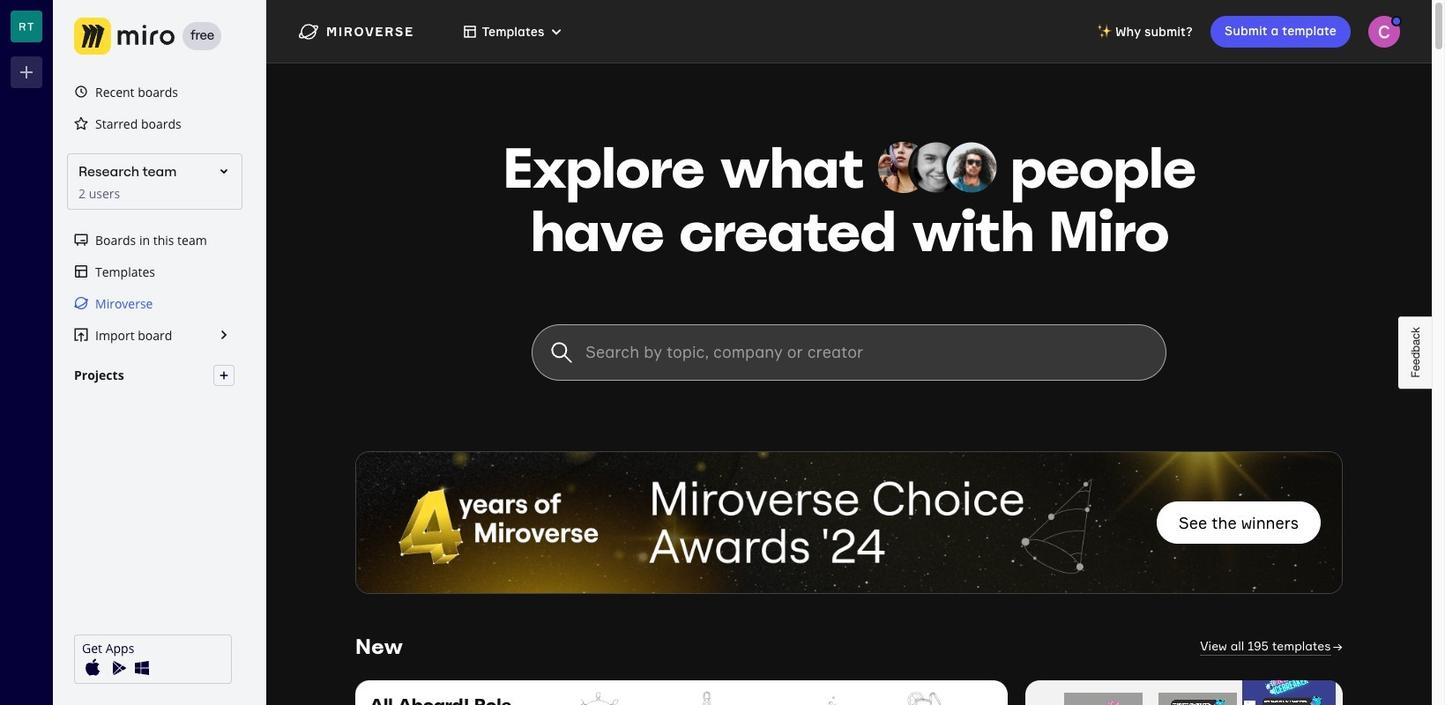 Task type: describe. For each thing, give the bounding box(es) containing it.
current team section region
[[64, 224, 245, 351]]

2 spagx image from the top
[[74, 116, 88, 131]]

spagx image inside current team section region
[[74, 328, 88, 342]]

4 spagx image from the top
[[74, 265, 88, 279]]

1 spagx image from the top
[[74, 85, 88, 99]]



Task type: locate. For each thing, give the bounding box(es) containing it.
spagx image
[[74, 328, 88, 342], [219, 370, 229, 381]]

3 spagx image from the top
[[74, 233, 88, 247]]

1 horizontal spatial spagx image
[[219, 370, 229, 381]]

spagx image
[[74, 85, 88, 99], [74, 116, 88, 131], [74, 233, 88, 247], [74, 265, 88, 279]]

switch to research team team image
[[11, 11, 42, 42]]

img image
[[74, 18, 175, 55], [82, 658, 103, 679], [107, 658, 128, 679], [131, 658, 153, 679]]

1 vertical spatial spagx image
[[219, 370, 229, 381]]

0 horizontal spatial spagx image
[[74, 328, 88, 342]]

0 vertical spatial spagx image
[[74, 328, 88, 342]]



Task type: vqa. For each thing, say whether or not it's contained in the screenshot.
Current Team Section region
yes



